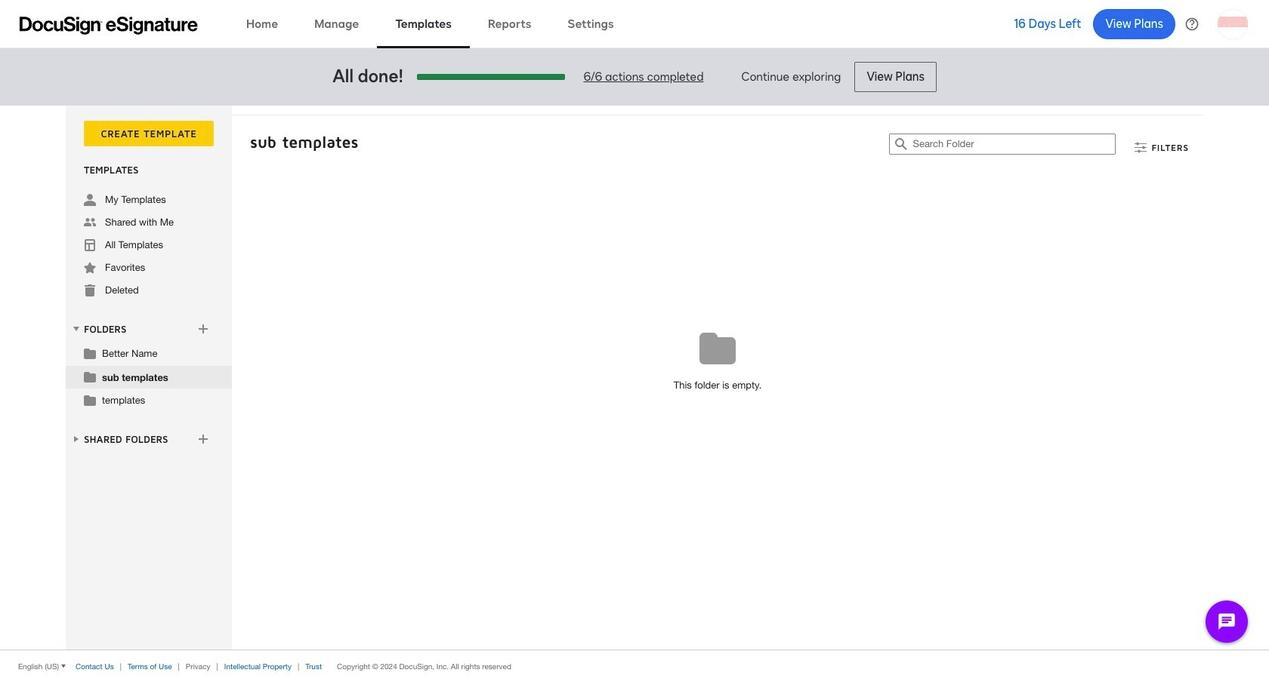 Task type: describe. For each thing, give the bounding box(es) containing it.
Search Folder text field
[[913, 134, 1115, 154]]

1 folder image from the top
[[84, 348, 96, 360]]

your uploaded profile image image
[[1218, 9, 1248, 39]]

view shared folders image
[[70, 434, 82, 446]]

view folders image
[[70, 323, 82, 335]]

shared image
[[84, 217, 96, 229]]

templates image
[[84, 239, 96, 252]]



Task type: locate. For each thing, give the bounding box(es) containing it.
user image
[[84, 194, 96, 206]]

more info region
[[0, 650, 1269, 683]]

docusign esignature image
[[20, 16, 198, 34]]

2 vertical spatial folder image
[[84, 394, 96, 406]]

1 vertical spatial folder image
[[84, 371, 96, 383]]

3 folder image from the top
[[84, 394, 96, 406]]

trash image
[[84, 285, 96, 297]]

2 folder image from the top
[[84, 371, 96, 383]]

secondary navigation region
[[66, 106, 1207, 650]]

0 vertical spatial folder image
[[84, 348, 96, 360]]

star filled image
[[84, 262, 96, 274]]

folder image
[[84, 348, 96, 360], [84, 371, 96, 383], [84, 394, 96, 406]]



